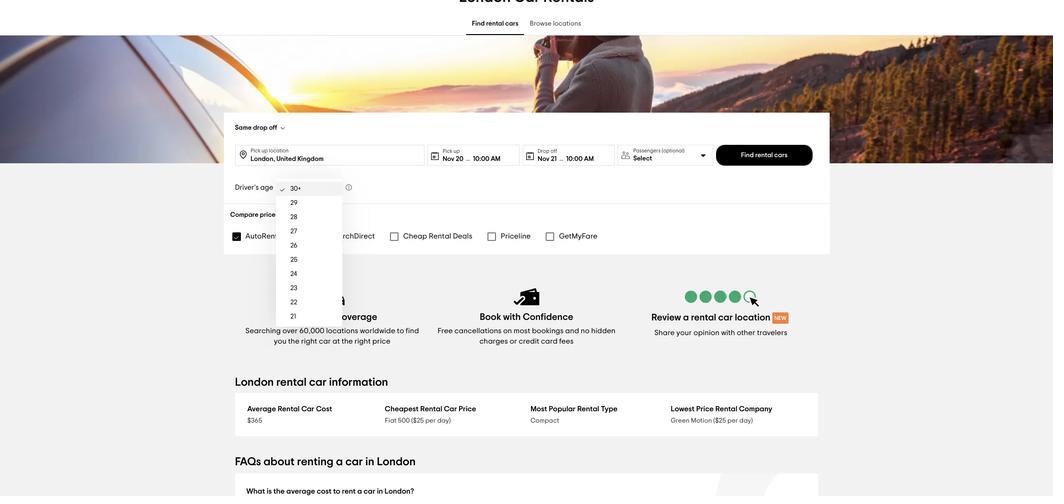 Task type: vqa. For each thing, say whether or not it's contained in the screenshot.
Inside to the top
no



Task type: describe. For each thing, give the bounding box(es) containing it.
rent
[[342, 488, 356, 495]]

autorentals
[[246, 233, 288, 240]]

you
[[274, 338, 287, 345]]

at
[[333, 338, 340, 345]]

london?
[[385, 488, 414, 495]]

getmyfare
[[559, 233, 598, 240]]

0 horizontal spatial london
[[235, 377, 274, 388]]

what is the average cost to rent a car in london?
[[246, 488, 414, 495]]

rental inside find rental cars button
[[756, 152, 773, 159]]

500
[[398, 418, 410, 424]]

10:00 am for nov 21
[[566, 156, 594, 162]]

credit
[[519, 338, 540, 345]]

deals
[[453, 233, 473, 240]]

pick for drop off
[[251, 148, 261, 153]]

1 horizontal spatial off
[[551, 148, 557, 154]]

1 horizontal spatial in
[[377, 488, 383, 495]]

0 vertical spatial location
[[269, 148, 289, 153]]

hidden
[[592, 327, 616, 335]]

coverage
[[335, 313, 377, 322]]

driver's
[[235, 184, 259, 191]]

compare prices
[[230, 212, 279, 218]]

your
[[677, 329, 692, 337]]

day) for green motion ($25 per day)
[[740, 418, 753, 424]]

10:00 am for nov 20
[[473, 156, 501, 162]]

the average
[[274, 488, 315, 495]]

am for 21
[[584, 156, 594, 162]]

book with confidence
[[480, 313, 574, 322]]

green motion ($25 per day)
[[671, 418, 753, 424]]

share your opinion with other travelers
[[655, 329, 788, 337]]

on
[[503, 327, 512, 335]]

pick up location
[[251, 148, 289, 153]]

0 horizontal spatial find rental cars
[[472, 21, 519, 27]]

0 vertical spatial with
[[503, 313, 521, 322]]

1 horizontal spatial 20
[[456, 156, 464, 162]]

share
[[655, 329, 675, 337]]

car for cost
[[301, 405, 315, 413]]

2 price from the left
[[697, 405, 714, 413]]

type
[[601, 405, 618, 413]]

car right the rent
[[364, 488, 376, 495]]

1 horizontal spatial locations
[[553, 21, 581, 27]]

drop
[[538, 148, 550, 154]]

most popular rental type
[[531, 405, 618, 413]]

no
[[581, 327, 590, 335]]

find rental cars inside button
[[741, 152, 788, 159]]

pick for nov 21
[[443, 148, 453, 154]]

2 the from the left
[[342, 338, 353, 345]]

nov 20
[[443, 156, 464, 162]]

23
[[290, 285, 297, 292]]

cheapest
[[385, 405, 419, 413]]

0 vertical spatial cars
[[506, 21, 519, 27]]

is
[[267, 488, 272, 495]]

faqs about renting a car in london
[[235, 456, 416, 468]]

27
[[290, 228, 297, 235]]

information
[[329, 377, 388, 388]]

lowest price rental company
[[671, 405, 773, 413]]

review a rental car location new
[[652, 313, 787, 322]]

confidence
[[523, 313, 574, 322]]

travelers
[[757, 329, 788, 337]]

average rental car cost
[[247, 405, 332, 413]]

rental for cheap
[[429, 233, 451, 240]]

cheap rental deals
[[403, 233, 473, 240]]

28
[[290, 214, 297, 221]]

lowest
[[671, 405, 695, 413]]

find
[[406, 327, 419, 335]]

charges
[[480, 338, 508, 345]]

0 vertical spatial off
[[269, 125, 277, 131]]

searching
[[245, 327, 281, 335]]

motion
[[691, 418, 712, 424]]

0 vertical spatial find
[[472, 21, 485, 27]]

2 vertical spatial a
[[358, 488, 362, 495]]

26
[[290, 242, 298, 249]]

24
[[290, 271, 297, 277]]

car up cost
[[309, 377, 327, 388]]

same
[[235, 125, 252, 131]]

select inside "passengers (optional) select"
[[634, 155, 652, 162]]

fiat
[[385, 418, 397, 424]]

price
[[373, 338, 391, 345]]

locations inside 'searching over 60,000 locations worldwide to find you the right car at the right price'
[[326, 327, 358, 335]]

new
[[775, 315, 787, 321]]

other
[[737, 329, 756, 337]]

opinion
[[694, 329, 720, 337]]

1 vertical spatial a
[[336, 456, 343, 468]]

compare
[[230, 212, 259, 218]]

browse locations
[[530, 21, 581, 27]]

carsearchdirect
[[316, 233, 375, 240]]

worldwide coverage
[[287, 313, 377, 322]]



Task type: locate. For each thing, give the bounding box(es) containing it.
1 vertical spatial select
[[284, 212, 303, 218]]

per for fiat 500 ($25 per day)
[[426, 418, 436, 424]]

1 the from the left
[[288, 338, 300, 345]]

0 vertical spatial london
[[235, 377, 274, 388]]

1 vertical spatial location
[[735, 313, 771, 322]]

0 vertical spatial select
[[634, 155, 652, 162]]

2 car from the left
[[444, 405, 457, 413]]

rental up green motion ($25 per day)
[[716, 405, 738, 413]]

day)
[[438, 418, 451, 424], [740, 418, 753, 424]]

1 horizontal spatial am
[[584, 156, 594, 162]]

location down same drop off
[[269, 148, 289, 153]]

1 vertical spatial find rental cars
[[741, 152, 788, 159]]

1 horizontal spatial car
[[444, 405, 457, 413]]

popular
[[549, 405, 576, 413]]

1 horizontal spatial the
[[342, 338, 353, 345]]

am right nov 20
[[491, 156, 501, 162]]

0 horizontal spatial 20
[[290, 328, 298, 334]]

0 horizontal spatial ($25
[[411, 418, 424, 424]]

10:00 am right nov 20
[[473, 156, 501, 162]]

0 horizontal spatial 10:00
[[473, 156, 490, 162]]

1 horizontal spatial 21
[[551, 156, 557, 162]]

what
[[246, 488, 265, 495]]

per down the "lowest price rental company"
[[728, 418, 738, 424]]

car inside 'searching over 60,000 locations worldwide to find you the right car at the right price'
[[319, 338, 331, 345]]

0 horizontal spatial 10:00 am
[[473, 156, 501, 162]]

with
[[503, 313, 521, 322], [722, 329, 735, 337]]

car for price
[[444, 405, 457, 413]]

0 vertical spatial a
[[683, 313, 689, 322]]

10:00 right nov 21 in the top right of the page
[[566, 156, 583, 162]]

1 horizontal spatial location
[[735, 313, 771, 322]]

1 am from the left
[[491, 156, 501, 162]]

30+
[[281, 184, 292, 191], [290, 186, 301, 192]]

0 horizontal spatial price
[[459, 405, 476, 413]]

1 vertical spatial with
[[722, 329, 735, 337]]

0 horizontal spatial up
[[262, 148, 268, 153]]

car
[[719, 313, 733, 322], [319, 338, 331, 345], [309, 377, 327, 388], [346, 456, 363, 468], [364, 488, 376, 495]]

cheap
[[403, 233, 427, 240]]

renting
[[297, 456, 334, 468]]

day) for fiat 500 ($25 per day)
[[438, 418, 451, 424]]

0 horizontal spatial location
[[269, 148, 289, 153]]

a
[[683, 313, 689, 322], [336, 456, 343, 468], [358, 488, 362, 495]]

rental
[[486, 21, 504, 27], [756, 152, 773, 159], [691, 313, 717, 322], [276, 377, 307, 388]]

pick down same drop off
[[251, 148, 261, 153]]

car left cost
[[301, 405, 315, 413]]

1 pick from the left
[[251, 148, 261, 153]]

1 horizontal spatial london
[[377, 456, 416, 468]]

1 horizontal spatial up
[[454, 148, 460, 154]]

location
[[269, 148, 289, 153], [735, 313, 771, 322]]

off
[[269, 125, 277, 131], [551, 148, 557, 154]]

free cancellations on most bookings and no hidden charges or credit card fees
[[438, 327, 616, 345]]

to
[[397, 327, 404, 335]]

1 nov from the left
[[443, 156, 455, 162]]

1 vertical spatial in
[[377, 488, 383, 495]]

0 horizontal spatial cars
[[506, 21, 519, 27]]

$365
[[247, 418, 262, 424]]

car up share your opinion with other travelers
[[719, 313, 733, 322]]

0 horizontal spatial am
[[491, 156, 501, 162]]

0 vertical spatial 21
[[551, 156, 557, 162]]

car
[[301, 405, 315, 413], [444, 405, 457, 413]]

rental right average on the bottom of the page
[[278, 405, 300, 413]]

City or Airport text field
[[251, 145, 421, 164]]

per for green motion ($25 per day)
[[728, 418, 738, 424]]

0 horizontal spatial car
[[301, 405, 315, 413]]

age
[[260, 184, 273, 191]]

29
[[290, 200, 298, 206]]

1 horizontal spatial find rental cars
[[741, 152, 788, 159]]

am right nov 21 in the top right of the page
[[584, 156, 594, 162]]

1 10:00 am from the left
[[473, 156, 501, 162]]

0 horizontal spatial locations
[[326, 327, 358, 335]]

priceline
[[501, 233, 531, 240]]

car up fiat 500 ($25 per day)
[[444, 405, 457, 413]]

cheapest rental car price
[[385, 405, 476, 413]]

2 day) from the left
[[740, 418, 753, 424]]

10:00 am right nov 21 in the top right of the page
[[566, 156, 594, 162]]

1 vertical spatial cars
[[775, 152, 788, 159]]

the down over
[[288, 338, 300, 345]]

select down passengers
[[634, 155, 652, 162]]

1 vertical spatial 20
[[290, 328, 298, 334]]

0 horizontal spatial a
[[336, 456, 343, 468]]

rental left deals
[[429, 233, 451, 240]]

free
[[438, 327, 453, 335]]

1 up from the left
[[262, 148, 268, 153]]

rental for average
[[278, 405, 300, 413]]

0 vertical spatial 20
[[456, 156, 464, 162]]

london
[[235, 377, 274, 388], [377, 456, 416, 468]]

2 10:00 from the left
[[566, 156, 583, 162]]

searching over 60,000 locations worldwide to find you the right car at the right price
[[245, 327, 419, 345]]

0 horizontal spatial find
[[472, 21, 485, 27]]

rental
[[429, 233, 451, 240], [278, 405, 300, 413], [420, 405, 443, 413], [578, 405, 600, 413], [716, 405, 738, 413]]

cars
[[506, 21, 519, 27], [775, 152, 788, 159]]

0 horizontal spatial the
[[288, 338, 300, 345]]

driver's age
[[235, 184, 273, 191]]

most
[[514, 327, 531, 335]]

21 down 22 on the left bottom of page
[[290, 313, 296, 320]]

0 horizontal spatial select
[[284, 212, 303, 218]]

1 vertical spatial find
[[741, 152, 754, 159]]

1 horizontal spatial pick
[[443, 148, 453, 154]]

with up on
[[503, 313, 521, 322]]

2 up from the left
[[454, 148, 460, 154]]

select down 29
[[284, 212, 303, 218]]

review
[[652, 313, 681, 322]]

up for nov 21
[[454, 148, 460, 154]]

drop
[[253, 125, 268, 131]]

2 per from the left
[[728, 418, 738, 424]]

up down drop
[[262, 148, 268, 153]]

2 right from the left
[[355, 338, 371, 345]]

find inside button
[[741, 152, 754, 159]]

green
[[671, 418, 690, 424]]

1 horizontal spatial a
[[358, 488, 362, 495]]

same drop off
[[235, 125, 277, 131]]

am for 20
[[491, 156, 501, 162]]

10:00 for 20
[[473, 156, 490, 162]]

right down the worldwide
[[355, 338, 371, 345]]

per down cheapest rental car price
[[426, 418, 436, 424]]

0 horizontal spatial off
[[269, 125, 277, 131]]

20 left 60,000
[[290, 328, 298, 334]]

1 horizontal spatial right
[[355, 338, 371, 345]]

select
[[634, 155, 652, 162], [284, 212, 303, 218]]

1 10:00 from the left
[[473, 156, 490, 162]]

($25 right 500
[[411, 418, 424, 424]]

bookings
[[532, 327, 564, 335]]

cost
[[316, 405, 332, 413]]

1 right from the left
[[301, 338, 317, 345]]

1 horizontal spatial select
[[634, 155, 652, 162]]

0 horizontal spatial nov
[[443, 156, 455, 162]]

0 vertical spatial find rental cars
[[472, 21, 519, 27]]

most
[[531, 405, 547, 413]]

2 horizontal spatial a
[[683, 313, 689, 322]]

2 nov from the left
[[538, 156, 550, 162]]

1 ($25 from the left
[[411, 418, 424, 424]]

1 horizontal spatial 10:00 am
[[566, 156, 594, 162]]

price
[[459, 405, 476, 413], [697, 405, 714, 413]]

2 pick from the left
[[443, 148, 453, 154]]

pick up
[[443, 148, 460, 154]]

locations right browse
[[553, 21, 581, 27]]

1 horizontal spatial nov
[[538, 156, 550, 162]]

up
[[262, 148, 268, 153], [454, 148, 460, 154]]

locations
[[553, 21, 581, 27], [326, 327, 358, 335]]

location up other on the bottom of page
[[735, 313, 771, 322]]

fiat 500 ($25 per day)
[[385, 418, 451, 424]]

over
[[283, 327, 298, 335]]

1 horizontal spatial per
[[728, 418, 738, 424]]

nov down 'drop'
[[538, 156, 550, 162]]

london up average on the bottom of the page
[[235, 377, 274, 388]]

cancellations
[[455, 327, 502, 335]]

0 horizontal spatial 21
[[290, 313, 296, 320]]

day) down cheapest rental car price
[[438, 418, 451, 424]]

1 horizontal spatial ($25
[[714, 418, 726, 424]]

a up your
[[683, 313, 689, 322]]

pick up nov 20
[[443, 148, 453, 154]]

about
[[264, 456, 295, 468]]

1 horizontal spatial day)
[[740, 418, 753, 424]]

london rental car information
[[235, 377, 388, 388]]

1 horizontal spatial find
[[741, 152, 754, 159]]

1 per from the left
[[426, 418, 436, 424]]

rental up fiat 500 ($25 per day)
[[420, 405, 443, 413]]

all
[[305, 212, 312, 218]]

prices
[[260, 212, 279, 218]]

10:00 am
[[473, 156, 501, 162], [566, 156, 594, 162]]

with down review a rental car location new on the right of page
[[722, 329, 735, 337]]

cost to
[[317, 488, 340, 495]]

0 horizontal spatial in
[[366, 456, 375, 468]]

($25
[[411, 418, 424, 424], [714, 418, 726, 424]]

card
[[541, 338, 558, 345]]

25
[[290, 257, 298, 263]]

1 horizontal spatial price
[[697, 405, 714, 413]]

1 vertical spatial 21
[[290, 313, 296, 320]]

1 horizontal spatial cars
[[775, 152, 788, 159]]

0 horizontal spatial day)
[[438, 418, 451, 424]]

1 horizontal spatial with
[[722, 329, 735, 337]]

rental left type
[[578, 405, 600, 413]]

fees
[[559, 338, 574, 345]]

am
[[491, 156, 501, 162], [584, 156, 594, 162]]

60,000
[[300, 327, 325, 335]]

up for drop off
[[262, 148, 268, 153]]

21 down drop off
[[551, 156, 557, 162]]

0 vertical spatial locations
[[553, 21, 581, 27]]

worldwide
[[360, 327, 395, 335]]

average
[[247, 405, 276, 413]]

up up nov 20
[[454, 148, 460, 154]]

nov
[[443, 156, 455, 162], [538, 156, 550, 162]]

car up the rent
[[346, 456, 363, 468]]

a right the renting
[[336, 456, 343, 468]]

(optional)
[[662, 148, 685, 153]]

0 horizontal spatial per
[[426, 418, 436, 424]]

0 horizontal spatial with
[[503, 313, 521, 322]]

company
[[739, 405, 773, 413]]

a right the rent
[[358, 488, 362, 495]]

drop off
[[538, 148, 557, 154]]

off right drop
[[269, 125, 277, 131]]

locations up at
[[326, 327, 358, 335]]

1 price from the left
[[459, 405, 476, 413]]

1 horizontal spatial 10:00
[[566, 156, 583, 162]]

book
[[480, 313, 501, 322]]

1 vertical spatial london
[[377, 456, 416, 468]]

nov 21
[[538, 156, 557, 162]]

10:00 for 21
[[566, 156, 583, 162]]

cars inside button
[[775, 152, 788, 159]]

2 am from the left
[[584, 156, 594, 162]]

or
[[510, 338, 517, 345]]

car left at
[[319, 338, 331, 345]]

browse
[[530, 21, 552, 27]]

pick
[[251, 148, 261, 153], [443, 148, 453, 154]]

($25 for 500
[[411, 418, 424, 424]]

day) down company
[[740, 418, 753, 424]]

1 vertical spatial off
[[551, 148, 557, 154]]

2 ($25 from the left
[[714, 418, 726, 424]]

passengers
[[634, 148, 661, 153]]

nov down pick up
[[443, 156, 455, 162]]

nov for nov 20
[[443, 156, 455, 162]]

1 day) from the left
[[438, 418, 451, 424]]

london up london?
[[377, 456, 416, 468]]

20 down pick up
[[456, 156, 464, 162]]

the right at
[[342, 338, 353, 345]]

2 10:00 am from the left
[[566, 156, 594, 162]]

0 horizontal spatial right
[[301, 338, 317, 345]]

($25 for motion
[[714, 418, 726, 424]]

off up nov 21 in the top right of the page
[[551, 148, 557, 154]]

1 vertical spatial locations
[[326, 327, 358, 335]]

nov for nov 21
[[538, 156, 550, 162]]

22
[[290, 299, 297, 306]]

right down 60,000
[[301, 338, 317, 345]]

passengers (optional) select
[[634, 148, 685, 162]]

1 car from the left
[[301, 405, 315, 413]]

10:00 right nov 20
[[473, 156, 490, 162]]

($25 down the "lowest price rental company"
[[714, 418, 726, 424]]

rental for cheapest
[[420, 405, 443, 413]]

0 vertical spatial in
[[366, 456, 375, 468]]

0 horizontal spatial pick
[[251, 148, 261, 153]]



